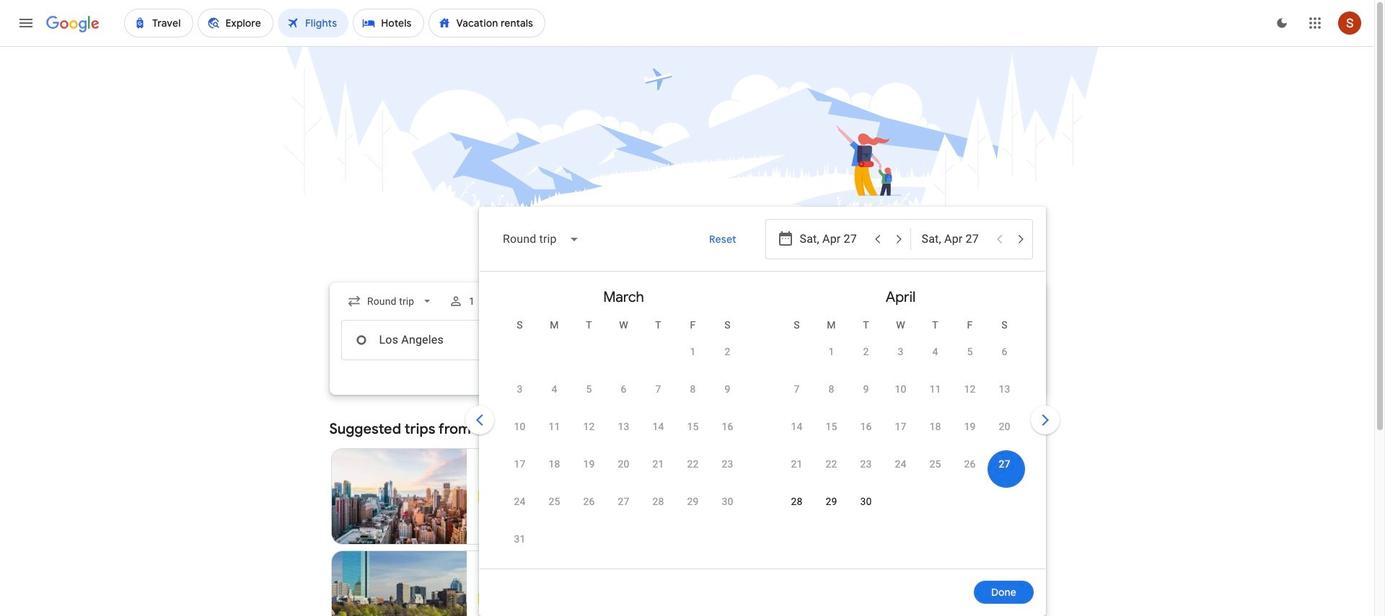 Task type: describe. For each thing, give the bounding box(es) containing it.
sat, mar 2 element
[[725, 345, 731, 359]]

wed, apr 3 element
[[898, 345, 904, 359]]

thu, apr 11 element
[[930, 382, 941, 397]]

1 departure text field from the top
[[800, 220, 866, 259]]

suggested trips from los angeles region
[[329, 413, 1045, 617]]

fri, mar 15 element
[[687, 420, 699, 434]]

1 return text field from the top
[[922, 220, 988, 259]]

wed, apr 24 element
[[895, 457, 907, 472]]

sun, mar 17 element
[[514, 457, 526, 472]]

sat, apr 27, departure date. element
[[999, 457, 1011, 472]]

wed, mar 6 element
[[621, 382, 627, 397]]

thu, apr 25 element
[[930, 457, 941, 472]]

sat, mar 23 element
[[722, 457, 734, 472]]

row up wed, mar 27 element
[[503, 451, 745, 492]]

row up wed, apr 17 element
[[780, 376, 1022, 417]]

tue, mar 26 element
[[583, 495, 595, 509]]

sun, apr 14 element
[[791, 420, 803, 434]]

fri, mar 22 element
[[687, 457, 699, 472]]

1 row group from the left
[[485, 278, 762, 567]]

Flight search field
[[318, 207, 1062, 617]]

mon, mar 11 element
[[549, 420, 560, 434]]

mon, apr 1 element
[[829, 345, 835, 359]]

change appearance image
[[1265, 6, 1300, 40]]

thu, mar 14 element
[[653, 420, 664, 434]]

grid inside flight "search box"
[[485, 278, 1039, 578]]

thu, mar 21 element
[[653, 457, 664, 472]]

wed, mar 13 element
[[618, 420, 630, 434]]

row up the wed, mar 20 element
[[503, 413, 745, 455]]

fri, apr 26 element
[[964, 457, 976, 472]]

2 return text field from the top
[[922, 321, 988, 360]]

row up thu, apr 11 element
[[814, 333, 1022, 380]]

thu, apr 4 element
[[933, 345, 938, 359]]

tue, mar 5 element
[[586, 382, 592, 397]]

thu, apr 18 element
[[930, 420, 941, 434]]

thu, mar 28 element
[[653, 495, 664, 509]]

sun, apr 7 element
[[794, 382, 800, 397]]

previous image
[[462, 403, 497, 438]]

row down wed, apr 17 element
[[780, 451, 1022, 492]]

sun, mar 10 element
[[514, 420, 526, 434]]

wed, apr 10 element
[[895, 382, 907, 397]]

main menu image
[[17, 14, 35, 32]]

tue, mar 19 element
[[583, 457, 595, 472]]

fri, apr 19 element
[[964, 420, 976, 434]]

sat, mar 30 element
[[722, 495, 734, 509]]

fri, apr 5 element
[[967, 345, 973, 359]]



Task type: locate. For each thing, give the bounding box(es) containing it.
next image
[[1028, 403, 1062, 438]]

sat, apr 20 element
[[999, 420, 1011, 434]]

row group
[[485, 278, 762, 567], [762, 278, 1039, 564]]

spirit image
[[479, 491, 490, 503]]

mon, apr 15 element
[[826, 420, 837, 434]]

sun, apr 28 element
[[791, 495, 803, 509]]

Return text field
[[922, 220, 988, 259], [922, 321, 988, 360]]

1 vertical spatial departure text field
[[800, 321, 866, 360]]

mon, apr 22 element
[[826, 457, 837, 472]]

row up fri, mar 8 element
[[676, 333, 745, 380]]

wed, mar 27 element
[[618, 495, 630, 509]]

tue, apr 23 element
[[860, 457, 872, 472]]

sun, apr 21 element
[[791, 457, 803, 472]]

row up wed, apr 24 'element'
[[780, 413, 1022, 455]]

sat, apr 13 element
[[999, 382, 1011, 397]]

fri, apr 12 element
[[964, 382, 976, 397]]

tue, apr 30 element
[[860, 495, 872, 509]]

mon, mar 25 element
[[549, 495, 560, 509]]

mon, apr 8 element
[[829, 382, 835, 397]]

None text field
[[341, 320, 544, 361]]

mon, mar 18 element
[[549, 457, 560, 472]]

grid
[[485, 278, 1039, 578]]

fri, mar 8 element
[[690, 382, 696, 397]]

sun, mar 31 element
[[514, 533, 526, 547]]

2 departure text field from the top
[[800, 321, 866, 360]]

row up wed, mar 13 element
[[503, 376, 745, 417]]

tue, apr 16 element
[[860, 420, 872, 434]]

0 vertical spatial departure text field
[[800, 220, 866, 259]]

row
[[676, 333, 745, 380], [814, 333, 1022, 380], [503, 376, 745, 417], [780, 376, 1022, 417], [503, 413, 745, 455], [780, 413, 1022, 455], [503, 451, 745, 492], [780, 451, 1022, 492], [503, 488, 745, 530], [780, 488, 884, 530]]

wed, mar 20 element
[[618, 457, 630, 472]]

row down mon, apr 22 element
[[780, 488, 884, 530]]

0 vertical spatial return text field
[[922, 220, 988, 259]]

spirit image
[[479, 594, 490, 605]]

sun, mar 24 element
[[514, 495, 526, 509]]

tue, mar 12 element
[[583, 420, 595, 434]]

row down the wed, mar 20 element
[[503, 488, 745, 530]]

2 row group from the left
[[762, 278, 1039, 564]]

mon, mar 4 element
[[552, 382, 557, 397]]

fri, mar 29 element
[[687, 495, 699, 509]]

none text field inside flight "search box"
[[341, 320, 544, 361]]

sun, mar 3 element
[[517, 382, 523, 397]]

Departure text field
[[800, 220, 866, 259], [800, 321, 866, 360]]

fri, mar 1 element
[[690, 345, 696, 359]]

mon, apr 29 element
[[826, 495, 837, 509]]

1 vertical spatial return text field
[[922, 321, 988, 360]]

sat, mar 16 element
[[722, 420, 734, 434]]

sat, apr 6 element
[[1002, 345, 1008, 359]]

None field
[[491, 222, 591, 257], [341, 289, 440, 315], [491, 222, 591, 257], [341, 289, 440, 315]]

sat, mar 9 element
[[725, 382, 731, 397]]

tue, apr 2 element
[[863, 345, 869, 359]]

wed, apr 17 element
[[895, 420, 907, 434]]

tue, apr 9 element
[[863, 382, 869, 397]]

thu, mar 7 element
[[656, 382, 661, 397]]



Task type: vqa. For each thing, say whether or not it's contained in the screenshot.
first row group from the right
yes



